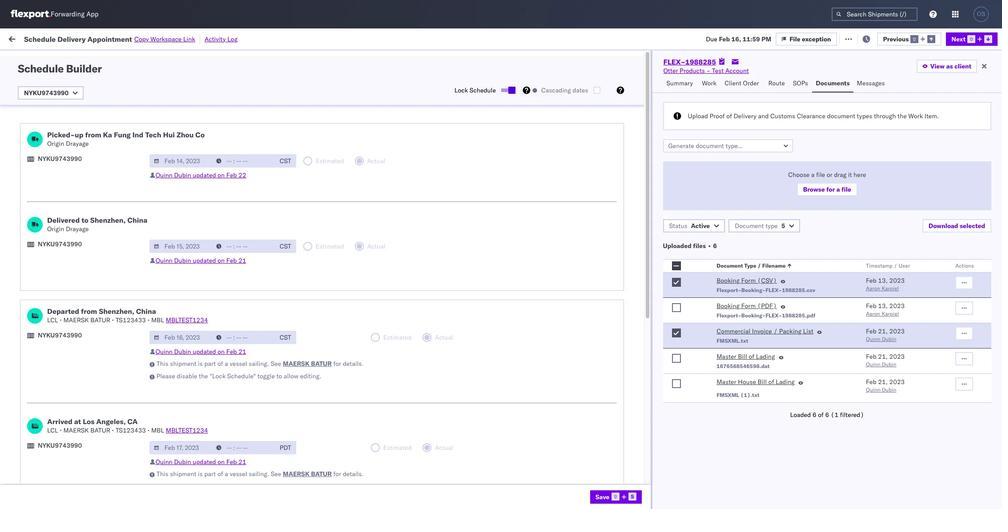 Task type: locate. For each thing, give the bounding box(es) containing it.
on
[[525, 294, 534, 302], [592, 294, 601, 302]]

disable
[[177, 373, 197, 381], [177, 483, 197, 491]]

updated left 24,
[[193, 257, 216, 265]]

7:30 down quinn dubin updated on feb 22 at top
[[165, 196, 178, 204]]

0 vertical spatial 17,
[[222, 118, 232, 126]]

1 7:30 from the top
[[165, 176, 178, 184]]

forwarding app link
[[11, 10, 99, 19]]

12:30 up 12:00
[[165, 137, 182, 145]]

0 vertical spatial customs
[[771, 112, 796, 120]]

summary
[[667, 79, 693, 87]]

1 vertical spatial status
[[670, 222, 688, 230]]

flex-1988285 up summary
[[664, 57, 717, 66]]

0 vertical spatial part
[[204, 360, 216, 368]]

china inside delivered to shenzhen, china origin drayage
[[127, 216, 147, 225]]

2 drayage from the top
[[66, 225, 89, 233]]

1 vertical spatial flex-2060357
[[633, 470, 679, 478]]

details. for departed from shenzhen, china
[[343, 360, 364, 368]]

1 vertical spatial vessel
[[230, 470, 247, 478]]

on down 10:44 am pst, mar 3, 2023 on the left of page
[[218, 458, 225, 466]]

confirm pickup from los angeles, ca link down delivered
[[20, 234, 126, 243]]

document for document type / filename
[[717, 263, 743, 269]]

schedule builder
[[18, 62, 102, 75]]

1 flex-2060357 from the top
[[633, 451, 679, 459]]

master up fmsxml
[[717, 378, 737, 386]]

documents down mbl/mawb numbers button
[[816, 79, 850, 87]]

quinn dubin updated on feb 21 button down mmm d, yyyy text field
[[156, 458, 246, 466]]

ka
[[103, 130, 112, 139]]

3 ocean fcl from the top
[[314, 372, 345, 380]]

1 destination from the top
[[959, 216, 991, 224]]

quinn dubin updated on feb 21 for departed from shenzhen, china
[[156, 348, 246, 356]]

booking- for (pdf)
[[742, 312, 766, 319]]

0 vertical spatial test
[[897, 372, 908, 380]]

4 1911466 from the top
[[652, 392, 679, 400]]

1 horizontal spatial bill
[[758, 378, 767, 386]]

0 vertical spatial vietnam
[[381, 157, 404, 165]]

confirm delivery link
[[20, 273, 68, 282]]

this for arrived at los angeles, ca
[[157, 470, 169, 478]]

schedule inside schedule pickup from amsterdam airport schiphol, haarlemmermeer, netherlands
[[20, 426, 47, 434]]

2 confirm from the top
[[20, 235, 43, 243]]

international
[[20, 122, 57, 130], [557, 411, 593, 419], [557, 431, 593, 439]]

documents inside button
[[816, 79, 850, 87]]

at for 759
[[177, 34, 183, 43]]

1 entity from the left
[[484, 79, 500, 87]]

quinn dubin updated on feb 21 button down 11:59 pm pst, feb 23, 2023
[[156, 257, 246, 265]]

selected
[[960, 222, 986, 230]]

1 this from the top
[[157, 360, 169, 368]]

1 vertical spatial see
[[271, 470, 281, 478]]

1 vertical spatial air
[[314, 157, 322, 165]]

bicu1234565, demu1232567
[[701, 333, 792, 341], [701, 352, 792, 361], [701, 372, 792, 380], [701, 392, 792, 400]]

2 test from the top
[[897, 392, 908, 400]]

0 horizontal spatial lading
[[757, 353, 776, 361]]

file inside button
[[842, 186, 852, 194]]

2 2001714 from the top
[[652, 137, 679, 145]]

shipment
[[170, 360, 196, 368], [170, 470, 196, 478]]

17, down 11:59 pm pst, feb 16, 2023
[[222, 118, 232, 126]]

21
[[239, 257, 246, 265], [239, 348, 246, 356], [239, 458, 246, 466]]

1 please disable the "lock schedule" toggle to allow editing. from the top
[[157, 373, 322, 381]]

0 vertical spatial mmm d, yyyy text field
[[149, 154, 213, 168]]

jaehyung choi - test destination age for confirm pickup from los angeles, ca
[[897, 235, 1003, 243]]

demu1232567 down maeu1234567
[[701, 274, 746, 282]]

2 017482927423 from the top
[[768, 294, 815, 302]]

client order
[[725, 79, 760, 87]]

schedule pickup from los angeles, ca button
[[20, 97, 130, 107], [20, 176, 130, 185], [20, 215, 130, 225], [20, 332, 130, 342], [20, 352, 130, 362], [20, 450, 130, 460]]

0 horizontal spatial entity
[[484, 79, 500, 87]]

ts123433 inside departed from shenzhen, china lcl • maersk batur • ts123433 • mbl mbltest1234
[[116, 316, 146, 324]]

mbltest1234 button up mmm d, yyyy text field
[[166, 427, 208, 435]]

1 vertical spatial allow
[[284, 483, 299, 491]]

status for status active
[[670, 222, 688, 230]]

am right 9:00
[[180, 294, 190, 302]]

timestamp
[[867, 263, 893, 269]]

7:30 pm pst, feb 21, 2023 down quinn dubin updated on feb 22 at top
[[165, 196, 245, 204]]

1 vertical spatial documents
[[99, 156, 131, 164]]

1 master from the top
[[717, 353, 737, 361]]

1 flxt00001977428a from the top
[[768, 176, 830, 184]]

1 vertical spatial sailing.
[[249, 470, 269, 478]]

see for departed from shenzhen, china
[[271, 360, 281, 368]]

1 vertical spatial this shipment is part of a vessel sailing. see maersk batur for details.
[[157, 470, 364, 478]]

clearance down up
[[69, 156, 97, 164]]

1 flex-2150210 from the top
[[633, 157, 679, 165]]

7:30 down 12:00
[[165, 176, 178, 184]]

at up the haarlemmermeer,
[[74, 417, 81, 426]]

ocean for 9:30 am pst, feb 24, 2023 confirm pickup from los angeles, ca button
[[314, 255, 332, 263]]

demu1232567 up maeu1234567
[[701, 235, 746, 243]]

205
[[205, 34, 217, 43]]

3 1977428 from the top
[[652, 255, 679, 263]]

2 vertical spatial mbltest1234
[[166, 427, 208, 435]]

2 vertical spatial 11:59 pm pst, mar 2, 2023
[[165, 372, 246, 380]]

2 form from the top
[[742, 302, 756, 310]]

1 lagerfeld from the top
[[528, 411, 555, 419]]

0 vertical spatial choi
[[925, 216, 938, 224]]

0 vertical spatial mbltest1234 button
[[166, 316, 208, 324]]

1 vertical spatial products
[[465, 98, 490, 106]]

pickup for schedule pickup from los angeles international airport button
[[48, 113, 68, 121]]

choi left selected
[[925, 216, 938, 224]]

1 mmm d, yyyy text field from the top
[[149, 154, 213, 168]]

timestamp / user button
[[865, 261, 938, 270]]

status for status : ready for work, blocked, in progress
[[49, 55, 64, 62]]

5 schedule pickup from los angeles, ca from the top
[[20, 333, 130, 341]]

documents inside button
[[99, 156, 131, 164]]

flex-1911408 button
[[619, 233, 681, 245], [619, 233, 681, 245], [619, 272, 681, 285], [619, 272, 681, 285]]

part for departed from shenzhen, china
[[204, 360, 216, 368]]

lading inside master bill of lading link
[[757, 353, 776, 361]]

0 horizontal spatial file
[[817, 171, 826, 179]]

2060357
[[652, 451, 679, 459], [652, 470, 679, 478], [652, 490, 679, 498]]

jaehyung down user
[[897, 274, 923, 282]]

7 schedule pickup from los angeles, ca link from the top
[[20, 450, 130, 459]]

airport up netherlands
[[118, 426, 138, 434]]

1 2150210 from the top
[[652, 157, 679, 165]]

schedule delivery appointment button for 11:59 pm pst, mar 2, 2023
[[20, 371, 109, 381]]

1 horizontal spatial :
[[207, 55, 208, 62]]

flexport- down booking form (csv)
[[717, 287, 742, 294]]

delivery for the schedule delivery appointment button related to 11:59 pm pst, mar 3, 2023
[[48, 470, 71, 478]]

karl
[[515, 411, 527, 419], [515, 431, 527, 439]]

1 karl lagerfeld international b.v c/o bleckmann from the top
[[515, 411, 649, 419]]

2 -- : -- -- text field from the top
[[212, 442, 275, 455]]

1 quinn dubin updated on feb 21 button from the top
[[156, 257, 246, 265]]

11:59 pm pst, feb 23, 2023
[[165, 235, 249, 243]]

flxt00001977428a up 1988285.csv
[[768, 255, 830, 263]]

delivery for 2nd the schedule delivery appointment button from the bottom
[[48, 411, 71, 419]]

0 vertical spatial jaehyung choi - test destination age
[[897, 216, 1003, 224]]

type
[[745, 263, 757, 269]]

017482927423 for 9:00 am pst, feb 25, 2023
[[768, 294, 815, 302]]

1 vertical spatial details.
[[343, 470, 364, 478]]

booking- down booking form (csv)
[[742, 287, 766, 294]]

2,
[[223, 333, 229, 341], [223, 353, 229, 361], [223, 372, 229, 380]]

1 vertical spatial 3,
[[223, 451, 229, 459]]

1 vertical spatial c/o
[[606, 431, 616, 439]]

c/o
[[606, 411, 616, 419], [606, 431, 616, 439]]

2 1911466 from the top
[[652, 353, 679, 361]]

1 vertical spatial customs
[[42, 156, 67, 164]]

appointment for 3rd the schedule delivery appointment link from the bottom of the page
[[73, 391, 109, 399]]

schedule pickup from los angeles international airport link
[[20, 112, 148, 130]]

0 horizontal spatial 16,
[[222, 98, 232, 106]]

flex-2001714 button
[[619, 115, 681, 128], [619, 115, 681, 128], [619, 135, 681, 148], [619, 135, 681, 148]]

017482927423 down 1988285.csv
[[768, 294, 815, 302]]

numbers for container numbers
[[726, 72, 748, 78]]

1 vertical spatial am
[[180, 294, 190, 302]]

None checkbox
[[672, 262, 681, 271], [672, 278, 681, 287], [672, 304, 681, 312], [672, 380, 681, 389], [672, 262, 681, 271], [672, 278, 681, 287], [672, 304, 681, 312], [672, 380, 681, 389]]

0 vertical spatial jaehyung
[[897, 216, 923, 224]]

part for arrived at los angeles, ca
[[204, 470, 216, 478]]

delivery
[[58, 34, 86, 43], [734, 112, 757, 120], [48, 137, 71, 145], [48, 196, 71, 204], [45, 274, 68, 282], [66, 294, 89, 302], [48, 372, 71, 380], [48, 391, 71, 399], [48, 411, 71, 419], [48, 470, 71, 478]]

1 digital from the top
[[617, 118, 635, 126]]

for
[[85, 55, 93, 62], [827, 186, 835, 194], [334, 360, 341, 368], [334, 470, 341, 478]]

2 ocean from the top
[[314, 196, 332, 204]]

mbl inside departed from shenzhen, china lcl • maersk batur • ts123433 • mbl mbltest1234
[[151, 316, 164, 324]]

messages
[[857, 79, 886, 87]]

china for 11:59 pm pst, feb 23, 2023
[[381, 235, 398, 243]]

pickup for fifth schedule pickup from los angeles, ca "button" from the top of the page
[[48, 352, 68, 360]]

demo123 down the 5
[[768, 235, 798, 243]]

shenzhen, inside departed from shenzhen, china lcl • maersk batur • ts123433 • mbl mbltest1234
[[99, 307, 134, 316]]

7 resize handle column header from the left
[[603, 69, 614, 510]]

6 schedule delivery appointment button from the top
[[20, 469, 109, 479]]

shipment for departed from shenzhen, china
[[170, 360, 196, 368]]

schedule
[[24, 34, 56, 43], [18, 62, 64, 75], [470, 86, 496, 94], [20, 98, 47, 106], [20, 113, 47, 121], [20, 137, 47, 145], [20, 176, 47, 184], [20, 196, 47, 204], [20, 215, 47, 223], [20, 313, 47, 321], [20, 333, 47, 341], [20, 352, 47, 360], [20, 372, 47, 380], [20, 391, 47, 399], [20, 411, 47, 419], [20, 426, 47, 434], [20, 450, 47, 458], [20, 470, 47, 478]]

mawb1234 down and
[[768, 137, 803, 145]]

flexport- up commercial
[[717, 312, 742, 319]]

MMM D, YYYY text field
[[149, 154, 213, 168], [149, 240, 213, 253], [149, 331, 213, 344]]

24,
[[219, 255, 229, 263]]

1 feb 21, 2023 quinn dubin from the top
[[867, 328, 905, 343]]

2 vietnam from the top
[[381, 294, 404, 302]]

a inside the browse for a file button
[[837, 186, 841, 194]]

angeles, inside arrived at los angeles, ca lcl • maersk batur • ts123433 • mbl mbltest1234
[[96, 417, 126, 426]]

-- : -- -- text field down 27,
[[212, 331, 275, 344]]

11:59 pm pst, feb 27, 2023
[[165, 314, 249, 322]]

angeles,
[[92, 78, 116, 86], [95, 98, 120, 106], [95, 176, 120, 184], [95, 215, 120, 223], [92, 235, 116, 243], [92, 254, 116, 262], [95, 313, 120, 321], [95, 333, 120, 341], [95, 352, 120, 360], [96, 417, 126, 426], [95, 450, 120, 458]]

/ right invoice
[[774, 328, 778, 336]]

confirm pickup from los angeles, ca link
[[20, 78, 126, 87], [20, 234, 126, 243], [20, 254, 126, 263]]

1 vertical spatial 7:30 pm pst, feb 21, 2023
[[165, 196, 245, 204]]

quinn dubin updated on feb 21 for delivered to shenzhen, china
[[156, 257, 246, 265]]

1 vertical spatial 2001714
[[652, 137, 679, 145]]

0 vertical spatial lading
[[757, 353, 776, 361]]

booking up commercial
[[717, 302, 740, 310]]

2 jaehyung from the top
[[897, 235, 923, 243]]

file exception
[[850, 34, 892, 43], [790, 35, 832, 43]]

form down type
[[742, 277, 756, 285]]

resize handle column header
[[149, 69, 159, 510], [263, 69, 274, 510], [299, 69, 310, 510], [366, 69, 377, 510], [433, 69, 444, 510], [500, 69, 511, 510], [603, 69, 614, 510], [686, 69, 697, 510], [753, 69, 764, 510], [882, 69, 893, 510], [949, 69, 960, 510], [980, 69, 991, 510]]

/ right type
[[758, 263, 761, 269]]

pickup inside schedule pickup from amsterdam airport schiphol, haarlemmermeer, netherlands
[[48, 426, 68, 434]]

jaehyung left download
[[897, 216, 923, 224]]

0 vertical spatial 13,
[[879, 277, 888, 285]]

-- : -- -- text field up 24,
[[212, 240, 275, 253]]

1 vertical spatial booking-
[[742, 312, 766, 319]]

jaehyung up user
[[897, 235, 923, 243]]

: left the 'no'
[[207, 55, 208, 62]]

upload inside upload proof of delivery link
[[20, 294, 41, 302]]

1 test from the top
[[897, 372, 908, 380]]

1 2, from the top
[[223, 333, 229, 341]]

0 vertical spatial fcl
[[334, 235, 345, 243]]

•
[[60, 316, 62, 324], [112, 316, 114, 324], [148, 316, 150, 324], [60, 427, 62, 435], [112, 427, 114, 435], [148, 427, 150, 435]]

the
[[898, 112, 907, 120], [199, 373, 208, 381], [199, 483, 208, 491]]

numbers inside button
[[801, 72, 823, 78]]

file up "mbl/mawb numbers"
[[790, 35, 801, 43]]

air
[[314, 118, 322, 126], [314, 157, 322, 165], [314, 294, 322, 302]]

1 booking- from the top
[[742, 287, 766, 294]]

0 vertical spatial karl
[[515, 411, 527, 419]]

browse for a file button
[[797, 183, 858, 196]]

flxt00001977428a
[[768, 176, 830, 184], [768, 196, 830, 204], [768, 255, 830, 263]]

1 vertical spatial team
[[927, 392, 941, 400]]

shenzhen, inside delivered to shenzhen, china origin drayage
[[90, 216, 126, 225]]

flex-2060357 for schedule pickup from los angeles, ca
[[633, 451, 679, 459]]

client
[[725, 79, 742, 87]]

status up uploaded at the top right of page
[[670, 222, 688, 230]]

1 vertical spatial 2060357
[[652, 470, 679, 478]]

demu1232567 up (1).txt
[[746, 372, 792, 380]]

1 2097290 from the top
[[652, 411, 679, 419]]

drayage inside picked-up from ka fung ind tech hui zhou co origin drayage
[[66, 140, 89, 148]]

0 horizontal spatial :
[[64, 55, 66, 62]]

mbltest1234 button down 9:00
[[166, 316, 208, 324]]

confirm delivery
[[20, 274, 68, 282]]

drayage down delivered
[[66, 225, 89, 233]]

0 vertical spatial 2001714
[[652, 118, 679, 126]]

appointment for 11:59 pm pst, mar 2, 2023 the schedule delivery appointment link
[[73, 372, 109, 380]]

on down 27,
[[218, 348, 225, 356]]

loaded 6 of 6 (1 filtered)
[[791, 411, 865, 419]]

bicu1234565, down fmsxml.txt at the right bottom
[[701, 352, 745, 361]]

0 vertical spatial 2097290
[[652, 411, 679, 419]]

1 vertical spatial editing.
[[300, 483, 322, 491]]

mbltest1234 down 9:00
[[166, 316, 208, 324]]

ocean lcl
[[314, 98, 345, 106], [314, 196, 345, 204], [314, 255, 345, 263], [314, 470, 345, 478]]

2 updated from the top
[[193, 257, 216, 265]]

4 schedule delivery appointment from the top
[[20, 391, 109, 399]]

upload for upload proof of delivery and customs clearance document types through the work item.
[[688, 112, 709, 120]]

file left or
[[817, 171, 826, 179]]

upload customs clearance documents
[[20, 156, 131, 164]]

exception
[[863, 34, 892, 43], [803, 35, 832, 43]]

1911408 down 1891264
[[652, 235, 679, 243]]

1 horizontal spatial on
[[592, 294, 601, 302]]

batur inside departed from shenzhen, china lcl • maersk batur • ts123433 • mbl mbltest1234
[[91, 316, 110, 324]]

1 horizontal spatial ping
[[515, 79, 530, 87]]

1 horizontal spatial lading
[[776, 378, 795, 386]]

batur inside arrived at los angeles, ca lcl • maersk batur • ts123433 • mbl mbltest1234
[[91, 427, 110, 435]]

pickup for third schedule pickup from los angeles, ca "button" from the top
[[48, 215, 68, 223]]

quinn dubin updated on feb 21 button down 11:59 pm pst, feb 27, 2023
[[156, 348, 246, 356]]

clearance inside button
[[69, 156, 97, 164]]

17,
[[222, 118, 232, 126], [222, 137, 232, 145]]

1 ocean fcl from the top
[[314, 235, 345, 243]]

products for flex-1988285
[[465, 98, 490, 106]]

on left the log
[[218, 34, 225, 43]]

0 vertical spatial disable
[[177, 373, 197, 381]]

and
[[759, 112, 769, 120]]

3 schedule pickup from los angeles, ca from the top
[[20, 215, 130, 223]]

master house bill of lading link
[[717, 378, 795, 389]]

1 vietnam from the top
[[381, 157, 404, 165]]

booking form (pdf) link
[[717, 302, 777, 312]]

1 shipment from the top
[[170, 360, 196, 368]]

document type 5
[[735, 222, 786, 230]]

1 confirm from the top
[[20, 78, 43, 86]]

1 -- from the top
[[768, 314, 776, 322]]

entity up llc
[[551, 79, 567, 87]]

2 mawb1234 from the top
[[768, 137, 803, 145]]

bicu1234565, up master bill of lading
[[701, 333, 745, 341]]

21 for picked-up from ka fung ind tech hui zhou co
[[239, 257, 246, 265]]

drag
[[835, 171, 847, 179]]

0 vertical spatial flex-1977428
[[633, 176, 679, 184]]

am for 9:30
[[180, 255, 190, 263]]

2 vertical spatial 21
[[239, 458, 246, 466]]

-- : -- -- text field
[[212, 154, 275, 168], [212, 442, 275, 455]]

schedule delivery appointment for 12:30 pm pst, feb 17, 2023
[[20, 137, 109, 145]]

honeywell - test account
[[448, 196, 522, 204], [515, 196, 589, 204]]

hui
[[163, 130, 175, 139]]

2 flex-1911466 from the top
[[633, 353, 679, 361]]

numbers inside button
[[726, 72, 748, 78]]

am for 10:44
[[183, 431, 194, 439]]

clearance left the document
[[797, 112, 826, 120]]

confirm pickup from los angeles, ca link down builder
[[20, 78, 126, 87]]

2 feb 21, 2023 quinn dubin from the top
[[867, 353, 905, 368]]

delivery for the schedule delivery appointment button corresponding to 12:30 pm pst, feb 17, 2023
[[48, 137, 71, 145]]

1 vertical spatial karpiel
[[882, 311, 899, 317]]

1 vertical spatial flex-2097290
[[633, 431, 679, 439]]

toggle
[[258, 373, 275, 381], [258, 483, 275, 491]]

at inside arrived at los angeles, ca lcl • maersk batur • ts123433 • mbl mbltest1234
[[74, 417, 81, 426]]

1 vertical spatial mbltest1234 button
[[166, 427, 208, 435]]

updated for delivered to shenzhen, china
[[193, 257, 216, 265]]

this shipment is part of a vessel sailing. see maersk batur for details. for arrived at los angeles, ca
[[157, 470, 364, 478]]

1988285
[[686, 57, 717, 66], [652, 98, 679, 106]]

on down 20,
[[218, 171, 225, 179]]

017482927423
[[768, 157, 815, 165], [768, 294, 815, 302]]

0 vertical spatial flex-2150210
[[633, 157, 679, 165]]

am up mmm d, yyyy text field
[[183, 431, 194, 439]]

2 quinn dubin updated on feb 21 from the top
[[156, 348, 246, 356]]

1676568546598.dat
[[717, 363, 770, 370]]

origin down delivered
[[47, 225, 64, 233]]

2 confirm pickup from los angeles, ca from the top
[[20, 235, 126, 243]]

confirm pickup from los angeles, ca down builder
[[20, 78, 126, 86]]

los inside arrived at los angeles, ca lcl • maersk batur • ts123433 • mbl mbltest1234
[[83, 417, 95, 426]]

7 ocean from the top
[[314, 470, 332, 478]]

1988285 up container on the top right of the page
[[686, 57, 717, 66]]

updated down 12:00 pm pst, feb 20, 2023
[[193, 171, 216, 179]]

fung
[[114, 130, 131, 139]]

maersk inside departed from shenzhen, china lcl • maersk batur • ts123433 • mbl mbltest1234
[[63, 316, 89, 324]]

view as client
[[931, 62, 972, 70]]

ocean lcl for 11:59 pm pst, feb 16, 2023
[[314, 98, 345, 106]]

schedule delivery appointment button for 11:59 pm pst, mar 3, 2023
[[20, 469, 109, 479]]

lock schedule
[[455, 86, 496, 94]]

1 vertical spatial drayage
[[66, 225, 89, 233]]

delivery for 3rd the schedule delivery appointment button from the bottom of the page
[[48, 391, 71, 399]]

on down 23,
[[218, 257, 225, 265]]

schedule pickup from los angeles, ca link for fifth schedule pickup from los angeles, ca "button" from the top of the page
[[20, 352, 130, 361]]

customs inside button
[[42, 156, 67, 164]]

1977428 for schedule pickup from los angeles, ca
[[652, 176, 679, 184]]

quinn dubin updated on feb 21 button for arrived at los angeles, ca
[[156, 458, 246, 466]]

3 11:59 pm pst, mar 2, 2023 from the top
[[165, 372, 246, 380]]

mbl/mawb numbers button
[[764, 70, 884, 79]]

2 vertical spatial am
[[183, 431, 194, 439]]

form for (csv)
[[742, 277, 756, 285]]

1 vertical spatial maersk batur link
[[283, 470, 332, 479]]

2 -- from the top
[[768, 333, 776, 341]]

0 vertical spatial flex-2060357
[[633, 451, 679, 459]]

0 vertical spatial team
[[927, 372, 941, 380]]

nyku9743990 down the schedule builder
[[24, 89, 69, 97]]

0 vertical spatial schedule"
[[227, 373, 256, 381]]

None checkbox
[[502, 89, 514, 92], [672, 329, 681, 338], [672, 354, 681, 363], [502, 89, 514, 92], [672, 329, 681, 338], [672, 354, 681, 363]]

0 vertical spatial please
[[157, 373, 175, 381]]

5 ocean from the top
[[314, 353, 332, 361]]

lading inside "master house bill of lading" link
[[776, 378, 795, 386]]

age for schedule pickup from los angeles, ca
[[993, 216, 1003, 224]]

confirm
[[20, 78, 43, 86], [20, 235, 43, 243], [20, 254, 43, 262], [20, 274, 43, 282]]

fcl for schedule pickup from los angeles, ca
[[334, 353, 345, 361]]

master for master bill of lading
[[717, 353, 737, 361]]

confirm pickup from los angeles, ca button for 11:59 pm pst, feb 23, 2023
[[20, 234, 126, 244]]

2 this shipment is part of a vessel sailing. see maersk batur for details. from the top
[[157, 470, 364, 478]]

1 vertical spatial 12:30 pm pst, feb 17, 2023
[[165, 137, 249, 145]]

schedule inside schedule pickup from los angeles international airport
[[20, 113, 47, 121]]

international inside schedule pickup from los angeles international airport
[[20, 122, 57, 130]]

1 -- : -- -- text field from the top
[[212, 240, 275, 253]]

6 right the ∙
[[714, 242, 717, 250]]

origin down picked-
[[47, 140, 64, 148]]

confirm pickup from los angeles, ca for 9:30
[[20, 254, 126, 262]]

0 horizontal spatial file exception
[[790, 35, 832, 43]]

1 vertical spatial bleckmann
[[618, 431, 649, 439]]

updated down 11:59 pm pst, feb 27, 2023
[[193, 348, 216, 356]]

lading up 07492792403
[[776, 378, 795, 386]]

air for 12:30 pm pst, feb 17, 2023
[[314, 118, 322, 126]]

flex-1977428 button
[[619, 174, 681, 187], [619, 174, 681, 187], [619, 194, 681, 206], [619, 194, 681, 206], [619, 253, 681, 265], [619, 253, 681, 265]]

0 vertical spatial proof
[[710, 112, 725, 120]]

0 vertical spatial the
[[898, 112, 907, 120]]

form for (pdf)
[[742, 302, 756, 310]]

0 vertical spatial aaron
[[867, 285, 881, 292]]

demo123 down document type / filename button
[[768, 274, 798, 282]]

1 vertical spatial document
[[717, 263, 743, 269]]

1 part from the top
[[204, 360, 216, 368]]

flxt00001977428a down browse
[[768, 196, 830, 204]]

2 ocean lcl from the top
[[314, 196, 345, 204]]

0 vertical spatial bleckmann
[[618, 411, 649, 419]]

am right 9:30 at the left of the page
[[180, 255, 190, 263]]

6 schedule delivery appointment from the top
[[20, 470, 109, 478]]

0 vertical spatial airport
[[58, 122, 78, 130]]

master down fmsxml.txt at the right bottom
[[717, 353, 737, 361]]

3 air from the top
[[314, 294, 322, 302]]

ocean fcl for schedule pickup from los angeles, ca
[[314, 353, 345, 361]]

actions down client
[[965, 72, 984, 78]]

vessel
[[230, 360, 247, 368], [230, 470, 247, 478]]

1 vertical spatial 2097290
[[652, 431, 679, 439]]

china for 7:30 pm pst, feb 21, 2023
[[381, 196, 398, 204]]

sailing.
[[249, 360, 269, 368], [249, 470, 269, 478]]

pickup for fourth schedule pickup from los angeles, ca "button" from the top
[[48, 333, 68, 341]]

document inside button
[[717, 263, 743, 269]]

8 resize handle column header from the left
[[686, 69, 697, 510]]

ocean for the schedule delivery appointment button related to 11:59 pm pst, mar 3, 2023
[[314, 470, 332, 478]]

2 aaron from the top
[[867, 311, 881, 317]]

3 feb 21, 2023 quinn dubin from the top
[[867, 378, 905, 393]]

progress
[[139, 55, 162, 62]]

2 7:30 from the top
[[165, 196, 178, 204]]

mmm d, yyyy text field down 11:59 pm pst, feb 27, 2023
[[149, 331, 213, 344]]

-- : -- -- text field down 10:44 am pst, mar 3, 2023 on the left of page
[[212, 442, 275, 455]]

choi for schedule pickup from los angeles, ca
[[925, 216, 938, 224]]

2 details. from the top
[[343, 470, 364, 478]]

see
[[271, 360, 281, 368], [271, 470, 281, 478]]

dubin
[[174, 171, 191, 179], [174, 257, 191, 265], [882, 336, 897, 343], [174, 348, 191, 356], [882, 361, 897, 368], [882, 387, 897, 393], [174, 458, 191, 466]]

2 destination from the top
[[959, 235, 991, 243]]

nyku9743990 down arrived
[[38, 442, 82, 450]]

1 drayage from the top
[[66, 140, 89, 148]]

0 vertical spatial -- : -- -- text field
[[212, 240, 275, 253]]

flxt00001977428a up browse
[[768, 176, 830, 184]]

11:59 pm pst, mar 2, 2023 for 11:59 pm pst, mar 2, 2023 the schedule delivery appointment link
[[165, 372, 246, 380]]

2 vertical spatial flex-2060357
[[633, 490, 679, 498]]

airport inside schedule pickup from amsterdam airport schiphol, haarlemmermeer, netherlands
[[118, 426, 138, 434]]

tech
[[145, 130, 161, 139]]

master house bill of lading
[[717, 378, 795, 386]]

/ left user
[[895, 263, 898, 269]]

1 vertical spatial test
[[897, 392, 908, 400]]

0 vertical spatial c/o
[[606, 411, 616, 419]]

origin inside delivered to shenzhen, china origin drayage
[[47, 225, 64, 233]]

12:30 pm pst, feb 17, 2023 up 12:00 pm pst, feb 20, 2023
[[165, 137, 249, 145]]

demo
[[473, 333, 490, 341]]

mawb1234 down route "button"
[[768, 118, 803, 126]]

07492792403
[[768, 411, 811, 419]]

0 vertical spatial 1911408
[[652, 235, 679, 243]]

air for 9:00 am pst, feb 25, 2023
[[314, 294, 322, 302]]

mbl inside arrived at los angeles, ca lcl • maersk batur • ts123433 • mbl mbltest1234
[[151, 427, 164, 435]]

1 vertical spatial toggle
[[258, 483, 275, 491]]

1911408 down uploaded at the top right of page
[[652, 274, 679, 282]]

confirm pickup from los angeles, ca up confirm delivery link
[[20, 254, 126, 262]]

proof inside upload proof of delivery link
[[42, 294, 57, 302]]

1 bicu1234565, demu1232567 from the top
[[701, 333, 792, 341]]

pickup
[[45, 78, 64, 86], [48, 98, 68, 106], [48, 113, 68, 121], [48, 176, 68, 184], [48, 215, 68, 223], [45, 235, 64, 243], [45, 254, 64, 262], [48, 313, 68, 321], [48, 333, 68, 341], [48, 352, 68, 360], [48, 426, 68, 434], [48, 450, 68, 458]]

from inside schedule pickup from los angeles international airport
[[69, 113, 82, 121]]

updated for picked-up from ka fung ind tech hui zhou co
[[193, 171, 216, 179]]

4 confirm from the top
[[20, 274, 43, 282]]

actions down selected
[[956, 263, 975, 269]]

bill
[[738, 353, 748, 361], [758, 378, 767, 386]]

ind
[[133, 130, 144, 139]]

2060357 for schedule pickup from los angeles, ca
[[652, 451, 679, 459]]

1 form from the top
[[742, 277, 756, 285]]

2 feb 13, 2023 aaron karpiel from the top
[[867, 302, 905, 317]]

2 master from the top
[[717, 378, 737, 386]]

upload inside 'upload customs clearance documents' link
[[20, 156, 41, 164]]

2150210 for 12:00 pm pst, feb 20, 2023
[[652, 157, 679, 165]]

017482927423 up choose
[[768, 157, 815, 165]]

2 2060357 from the top
[[652, 470, 679, 478]]

mmm d, yyyy text field up 9:30 at the left of the page
[[149, 240, 213, 253]]

airport up picked-
[[58, 122, 78, 130]]

0 vertical spatial karpiel
[[882, 285, 899, 292]]

1988285 down 2006134
[[652, 98, 679, 106]]

drayage inside delivered to shenzhen, china origin drayage
[[66, 225, 89, 233]]

wi
[[919, 372, 925, 380], [919, 392, 925, 400]]

1 vertical spatial 12:30
[[165, 137, 182, 145]]

mbltest1234 up mmm d, yyyy text field
[[166, 427, 208, 435]]

1 vertical spatial flex-2001714
[[633, 137, 679, 145]]

ocean lcl for 11:59 pm pst, mar 3, 2023
[[314, 470, 345, 478]]

1 origin from the top
[[47, 140, 64, 148]]

1 vertical spatial cst
[[280, 243, 291, 251]]

5 schedule delivery appointment from the top
[[20, 411, 109, 419]]

zhou
[[177, 130, 194, 139]]

this
[[157, 360, 169, 368], [157, 470, 169, 478]]

booking-
[[742, 287, 766, 294], [742, 312, 766, 319]]

-- : -- -- text field
[[212, 240, 275, 253], [212, 331, 275, 344]]

entity right lock
[[484, 79, 500, 87]]

1 vertical spatial confirm pickup from los angeles, ca
[[20, 235, 126, 243]]

status up the schedule builder
[[49, 55, 64, 62]]

china for 11:59 pm pst, mar 3, 2023
[[381, 451, 398, 459]]

mbltest1234 inside departed from shenzhen, china lcl • maersk batur • ts123433 • mbl mbltest1234
[[166, 316, 208, 324]]

confirm pickup from los angeles, ca button
[[20, 78, 126, 87], [20, 234, 126, 244], [20, 254, 126, 264]]

2 vertical spatial ocean fcl
[[314, 372, 345, 380]]

0 vertical spatial mbltest1234
[[768, 98, 810, 106]]

of inside button
[[59, 294, 65, 302]]

lading up the 1676568546598.dat
[[757, 353, 776, 361]]

flex-1911408 down uploaded at the top right of page
[[633, 274, 679, 282]]

confirm pickup from los angeles, ca button down delivered
[[20, 234, 126, 244]]

2 mbl from the top
[[151, 427, 164, 435]]

pickup inside schedule pickup from los angeles international airport
[[48, 113, 68, 121]]

flex-2150210
[[633, 157, 679, 165], [633, 294, 679, 302]]

sailing. for arrived at los angeles, ca
[[249, 470, 269, 478]]

choi down timestamp / user button
[[925, 274, 938, 282]]

nyku9743990 for departed from shenzhen, china
[[38, 332, 82, 340]]

0 vertical spatial 3,
[[224, 431, 230, 439]]

is for arrived at los angeles, ca
[[198, 470, 203, 478]]

numbers for mbl/mawb numbers
[[801, 72, 823, 78]]

2 vertical spatial 2,
[[223, 372, 229, 380]]

1 vertical spatial test 20 wi team assignment
[[897, 392, 975, 400]]

schedule pickup from los angeles, ca link for fourth schedule pickup from los angeles, ca "button" from the top
[[20, 332, 130, 341]]

1 horizontal spatial airport
[[118, 426, 138, 434]]

aaron for (csv)
[[867, 285, 881, 292]]

account
[[726, 67, 749, 75], [510, 98, 534, 106], [561, 118, 585, 126], [561, 137, 585, 145], [498, 196, 522, 204], [565, 196, 589, 204], [494, 294, 518, 302], [561, 294, 585, 302], [510, 451, 534, 459]]

link
[[183, 35, 195, 43]]

picked-
[[47, 130, 75, 139]]

appointment for second the schedule delivery appointment link from the bottom
[[73, 411, 109, 419]]

3 fcl from the top
[[334, 372, 345, 380]]

11:59 pm pst, mar 2, 2023
[[165, 333, 246, 341], [165, 353, 246, 361], [165, 372, 246, 380]]

27,
[[222, 314, 232, 322]]

-- : -- -- text field up 22
[[212, 154, 275, 168]]

1 disable from the top
[[177, 373, 197, 381]]

confirm pickup from los angeles, ca link up confirm delivery link
[[20, 254, 126, 263]]

file exception up mbl/mawb numbers button
[[790, 35, 832, 43]]

batch action
[[953, 34, 991, 43]]

0 vertical spatial flex-1988285
[[664, 57, 717, 66]]

/
[[758, 263, 761, 269], [895, 263, 898, 269], [774, 328, 778, 336]]

0 horizontal spatial /
[[758, 263, 761, 269]]

nyku9743990 down picked-
[[38, 155, 82, 163]]

pdt
[[280, 444, 291, 452]]

feb 21, 2023 quinn dubin for commercial invoice / packing list
[[867, 328, 905, 343]]

from inside departed from shenzhen, china lcl • maersk batur • ts123433 • mbl mbltest1234
[[81, 307, 97, 316]]

details. for arrived at los angeles, ca
[[343, 470, 364, 478]]

numbers up 'client'
[[726, 72, 748, 78]]

1 13, from the top
[[879, 277, 888, 285]]

1977428 for confirm pickup from los angeles, ca
[[652, 255, 679, 263]]

quinn dubin updated on feb 21 down mmm d, yyyy text field
[[156, 458, 246, 466]]

to inside delivered to shenzhen, china origin drayage
[[82, 216, 88, 225]]

3, for airport
[[224, 431, 230, 439]]



Task type: vqa. For each thing, say whether or not it's contained in the screenshot.
VIETNAM
yes



Task type: describe. For each thing, give the bounding box(es) containing it.
1 2001714 from the top
[[652, 118, 679, 126]]

schiphol,
[[20, 435, 47, 443]]

fmsxml
[[717, 392, 740, 399]]

karpiel for (pdf)
[[882, 311, 899, 317]]

nyku9743990 down the mofu0618318
[[701, 98, 745, 106]]

schedule pickup from amsterdam airport schiphol, haarlemmermeer, netherlands
[[20, 426, 138, 443]]

feb 21, 2023 quinn dubin for master bill of lading
[[867, 353, 905, 368]]

11 resize handle column header from the left
[[949, 69, 960, 510]]

5 resize handle column header from the left
[[433, 69, 444, 510]]

4 schedule pickup from los angeles, ca link from the top
[[20, 313, 130, 322]]

1 honeywell - test account from the left
[[448, 196, 522, 204]]

ca inside arrived at los angeles, ca lcl • maersk batur • ts123433 • mbl mbltest1234
[[128, 417, 138, 426]]

testmbl123
[[768, 79, 807, 87]]

9 resize handle column header from the left
[[753, 69, 764, 510]]

3 bicu1234565, from the top
[[701, 372, 745, 380]]

2 ping - test entity from the left
[[515, 79, 567, 87]]

pickup for 1st schedule pickup from los angeles, ca "button" from the bottom
[[48, 450, 68, 458]]

1 western from the top
[[592, 118, 615, 126]]

1 20 from the top
[[910, 372, 917, 380]]

flexport
[[448, 333, 472, 341]]

flxt00001977428a for schedule delivery appointment
[[768, 196, 830, 204]]

1 bleckmann from the top
[[618, 411, 649, 419]]

1 ping - test entity from the left
[[448, 79, 500, 87]]

blocked,
[[110, 55, 132, 62]]

4 -- from the top
[[768, 372, 776, 380]]

flex-2006134
[[633, 79, 679, 87]]

2 17, from the top
[[222, 137, 232, 145]]

mbltest1234 inside arrived at los angeles, ca lcl • maersk batur • ts123433 • mbl mbltest1234
[[166, 427, 208, 435]]

flexport-booking-flex-1988285.pdf
[[717, 312, 816, 319]]

download
[[929, 222, 959, 230]]

or
[[827, 171, 833, 179]]

Search Shipments (/) text field
[[832, 8, 918, 21]]

2 wi from the top
[[919, 392, 925, 400]]

1 horizontal spatial customs
[[771, 112, 796, 120]]

flexport-booking-flex-1988285.csv
[[717, 287, 816, 294]]

0 vertical spatial 16,
[[732, 35, 742, 43]]

(0)
[[145, 34, 156, 43]]

feb 13, 2023 aaron karpiel for (pdf)
[[867, 302, 905, 317]]

amsterdam
[[84, 426, 116, 434]]

vietnam for 12:00 pm pst, feb 20, 2023
[[381, 157, 404, 165]]

filtered by:
[[9, 55, 41, 63]]

client order button
[[722, 75, 765, 93]]

2 horizontal spatial /
[[895, 263, 898, 269]]

0 vertical spatial bill
[[738, 353, 748, 361]]

2 21 from the top
[[239, 348, 246, 356]]

upload proof of delivery button
[[20, 293, 89, 303]]

10 resize handle column header from the left
[[882, 69, 893, 510]]

1 horizontal spatial file
[[850, 34, 861, 43]]

13, for booking form (pdf)
[[879, 302, 888, 310]]

1 allow from the top
[[284, 373, 299, 381]]

nyku9743990 button
[[18, 86, 84, 100]]

fcl for confirm pickup from los angeles, ca
[[334, 235, 345, 243]]

mbl/mawb
[[768, 72, 799, 78]]

5 -- from the top
[[768, 392, 776, 400]]

forwarding app
[[51, 10, 99, 18]]

0 vertical spatial actions
[[965, 72, 984, 78]]

21 for departed from shenzhen, china
[[239, 458, 246, 466]]

0 vertical spatial products
[[680, 67, 705, 75]]

1 vertical spatial actions
[[956, 263, 975, 269]]

5 schedule delivery appointment button from the top
[[20, 411, 109, 420]]

flex-2150210 for 12:00 pm pst, feb 20, 2023
[[633, 157, 679, 165]]

2 test 20 wi team assignment from the top
[[897, 392, 975, 400]]

2 please from the top
[[157, 483, 175, 491]]

types
[[857, 112, 873, 120]]

previous
[[884, 35, 909, 43]]

route
[[769, 79, 785, 87]]

2 flex-2097290 from the top
[[633, 431, 679, 439]]

am for 9:00
[[180, 294, 190, 302]]

1 c/o from the top
[[606, 411, 616, 419]]

ocean for the schedule delivery appointment button related to 7:30 pm pst, feb 21, 2023
[[314, 196, 332, 204]]

master bill of lading link
[[717, 352, 776, 363]]

7 schedule pickup from los angeles, ca from the top
[[20, 450, 130, 458]]

2 integration test account - on ag from the left
[[515, 294, 611, 302]]

lcl for 7:30 pm pst, feb 21, 2023
[[334, 196, 345, 204]]

for inside button
[[827, 186, 835, 194]]

1 team from the top
[[927, 372, 941, 380]]

otter products - test account for flex-2060357
[[448, 451, 534, 459]]

picked-up from ka fung ind tech hui zhou co origin drayage
[[47, 130, 205, 148]]

upload for upload customs clearance documents
[[20, 156, 41, 164]]

20,
[[222, 157, 232, 165]]

1 bicu1234565, from the top
[[701, 333, 745, 341]]

0 vertical spatial 1988285
[[686, 57, 717, 66]]

11:59 pm pst, mar 2, 2023 for 'schedule pickup from los angeles, ca' "link" corresponding to fifth schedule pickup from los angeles, ca "button" from the top of the page
[[165, 353, 246, 361]]

1 schedule pickup from los angeles, ca button from the top
[[20, 97, 130, 107]]

schedule delivery appointment link for 7:30 pm pst, feb 21, 2023
[[20, 195, 109, 204]]

message (0)
[[120, 34, 156, 43]]

2 "lock from the top
[[210, 483, 226, 491]]

2 ag from the left
[[603, 294, 611, 302]]

lock
[[455, 86, 468, 94]]

1 integration test account - western digital from the top
[[515, 118, 635, 126]]

booking- for (csv)
[[742, 287, 766, 294]]

pickup for confirm pickup from los angeles, ca button corresponding to 11:59 pm pst, feb 23, 2023
[[45, 235, 64, 243]]

2 2, from the top
[[223, 353, 229, 361]]

on for arrived at los angeles, ca
[[218, 458, 225, 466]]

4 bicu1234565, demu1232567 from the top
[[701, 392, 792, 400]]

0 horizontal spatial file
[[790, 35, 801, 43]]

2 assignment from the top
[[942, 392, 975, 400]]

cst for ts123433
[[280, 334, 291, 342]]

13, for booking form (csv)
[[879, 277, 888, 285]]

up
[[75, 130, 83, 139]]

1 vertical spatial 1988285
[[652, 98, 679, 106]]

flex-1988285 link
[[664, 57, 717, 66]]

booking for booking form (pdf)
[[717, 302, 740, 310]]

save button
[[590, 491, 642, 504]]

ocean fcl for confirm pickup from los angeles, ca
[[314, 235, 345, 243]]

flexport- for booking form (pdf)
[[717, 312, 742, 319]]

loaded
[[791, 411, 811, 419]]

see for arrived at los angeles, ca
[[271, 470, 281, 478]]

thailand
[[381, 118, 406, 126]]

2 b.v from the top
[[594, 431, 604, 439]]

2 vertical spatial the
[[199, 483, 208, 491]]

1 resize handle column header from the left
[[149, 69, 159, 510]]

2 integration test account - western digital from the top
[[515, 137, 635, 145]]

master bill of lading
[[717, 353, 776, 361]]

nyku9743990 for delivered to shenzhen, china
[[38, 240, 82, 248]]

appointment for 7:30 pm pst, feb 21, 2023's the schedule delivery appointment link
[[73, 196, 109, 204]]

3 confirm from the top
[[20, 254, 43, 262]]

2 honeywell - test account from the left
[[515, 196, 589, 204]]

(1).txt
[[741, 392, 760, 399]]

6 resize handle column header from the left
[[500, 69, 511, 510]]

2 honeywell from the left
[[515, 196, 545, 204]]

workspace
[[151, 35, 182, 43]]

MMM D, YYYY text field
[[149, 442, 213, 455]]

1977428 for schedule delivery appointment
[[652, 196, 679, 204]]

3 schedule pickup from los angeles, ca button from the top
[[20, 215, 130, 225]]

documents button
[[813, 75, 854, 93]]

view as client button
[[917, 60, 978, 73]]

flexport demo consignee
[[448, 333, 521, 341]]

schedule pickup from los angeles, ca link for sixth schedule pickup from los angeles, ca "button" from the bottom
[[20, 97, 130, 106]]

1 horizontal spatial exception
[[863, 34, 892, 43]]

shenzhen, for to
[[90, 216, 126, 225]]

commercial invoice / packing list
[[717, 328, 814, 336]]

4 schedule pickup from los angeles, ca from the top
[[20, 313, 130, 321]]

updated for arrived at los angeles, ca
[[193, 458, 216, 466]]

flex-1977428 for schedule delivery appointment
[[633, 196, 679, 204]]

1 vertical spatial 16,
[[222, 98, 232, 106]]

2 cst from the top
[[280, 243, 291, 251]]

workitem
[[10, 72, 33, 78]]

maeu1234567
[[701, 255, 746, 263]]

1 wi from the top
[[919, 372, 925, 380]]

-- : -- -- text field for arrived at los angeles, ca
[[212, 442, 275, 455]]

on for delivered to shenzhen, china
[[218, 257, 225, 265]]

pickup for 5th schedule pickup from los angeles, ca "button" from the bottom
[[48, 176, 68, 184]]

2 horizontal spatial work
[[909, 112, 924, 120]]

save
[[596, 493, 610, 501]]

759
[[164, 34, 176, 43]]

1 confirm pickup from los angeles, ca link from the top
[[20, 78, 126, 87]]

destination for confirm pickup from los angeles, ca
[[959, 235, 991, 243]]

10:44
[[165, 431, 182, 439]]

lcl for 11:59 pm pst, feb 16, 2023
[[334, 98, 345, 106]]

: for snoozed
[[207, 55, 208, 62]]

fcl for schedule delivery appointment
[[334, 372, 345, 380]]

work inside import work button
[[97, 34, 113, 43]]

1 test 20 wi team assignment from the top
[[897, 372, 975, 380]]

confirm inside button
[[20, 274, 43, 282]]

2 demo123 from the top
[[768, 274, 798, 282]]

0 vertical spatial file
[[817, 171, 826, 179]]

1 horizontal spatial file exception
[[850, 34, 892, 43]]

jaehyung for schedule pickup from los angeles, ca
[[897, 216, 923, 224]]

2 resize handle column header from the left
[[263, 69, 274, 510]]

∙
[[708, 242, 712, 250]]

3 bicu1234565, demu1232567 from the top
[[701, 372, 792, 380]]

schedule pickup from amsterdam airport schiphol, haarlemmermeer, netherlands button
[[20, 426, 148, 444]]

schedule delivery appointment for 7:30 pm pst, feb 21, 2023
[[20, 196, 109, 204]]

schedule delivery appointment link for 11:59 pm pst, mar 2, 2023
[[20, 371, 109, 380]]

demu1232567 down commercial invoice / packing list link
[[746, 352, 792, 361]]

1 integration test account - on ag from the left
[[448, 294, 544, 302]]

work,
[[94, 55, 108, 62]]

view
[[931, 62, 945, 70]]

6 schedule pickup from los angeles, ca button from the top
[[20, 450, 130, 460]]

2 flex-2001714 from the top
[[633, 137, 679, 145]]

next button
[[947, 32, 998, 46]]

flex-2150210 for 9:00 am pst, feb 25, 2023
[[633, 294, 679, 302]]

3 resize handle column header from the left
[[299, 69, 310, 510]]

1919147
[[652, 314, 679, 322]]

2150210 for 9:00 am pst, feb 25, 2023
[[652, 294, 679, 302]]

track
[[227, 34, 241, 43]]

11:59 pm pst, mar 3, 2023 for schedule delivery appointment
[[165, 470, 246, 478]]

7:30 pm pst, feb 21, 2023 for schedule pickup from los angeles, ca
[[165, 176, 245, 184]]

: for status
[[64, 55, 66, 62]]

Search Work text field
[[703, 32, 800, 45]]

1 mawb1234 from the top
[[768, 118, 803, 126]]

0 horizontal spatial exception
[[803, 35, 832, 43]]

nyku9743990 for picked-up from ka fung ind tech hui zhou co
[[38, 155, 82, 163]]

active
[[691, 222, 710, 230]]

next
[[952, 35, 966, 43]]

origin inside picked-up from ka fung ind tech hui zhou co origin drayage
[[47, 140, 64, 148]]

karpiel for (csv)
[[882, 285, 899, 292]]

mbltest1234 button for arrived at los angeles, ca
[[166, 427, 208, 435]]

destination for schedule pickup from los angeles, ca
[[959, 216, 991, 224]]

container numbers
[[701, 72, 748, 78]]

6 for of
[[826, 411, 830, 419]]

1 flex-2001714 from the top
[[633, 118, 679, 126]]

maersk inside arrived at los angeles, ca lcl • maersk batur • ts123433 • mbl mbltest1234
[[63, 427, 89, 435]]

1 "lock from the top
[[210, 373, 226, 381]]

message
[[120, 34, 145, 43]]

proof for upload proof of delivery and customs clearance document types through the work item.
[[710, 112, 725, 120]]

5 schedule delivery appointment link from the top
[[20, 411, 109, 419]]

1 12:30 from the top
[[165, 118, 182, 126]]

2 vertical spatial 3,
[[223, 470, 229, 478]]

flxt00001977428a for confirm pickup from los angeles, ca
[[768, 255, 830, 263]]

flexport- for booking form (csv)
[[717, 287, 742, 294]]

3 2, from the top
[[223, 372, 229, 380]]

nyku9743990 inside button
[[24, 89, 69, 97]]

is for departed from shenzhen, china
[[198, 360, 203, 368]]

test inside otter products - test account link
[[712, 67, 724, 75]]

summary button
[[663, 75, 699, 93]]

2 ping from the left
[[515, 79, 530, 87]]

download selected
[[929, 222, 986, 230]]

ts123433 inside arrived at los angeles, ca lcl • maersk batur • ts123433 • mbl mbltest1234
[[116, 427, 146, 435]]

2 team from the top
[[927, 392, 941, 400]]

2 12:30 from the top
[[165, 137, 182, 145]]

work inside work button
[[702, 79, 717, 87]]

1 vertical spatial the
[[199, 373, 208, 381]]

flexport. image
[[11, 10, 51, 19]]

my work
[[9, 32, 48, 45]]

schedule delivery appointment for 11:59 pm pst, mar 2, 2023
[[20, 372, 109, 380]]

5 schedule pickup from los angeles, ca button from the top
[[20, 352, 130, 362]]

1 schedule pickup from los angeles, ca from the top
[[20, 98, 130, 106]]

order
[[744, 79, 760, 87]]

flex-1891264
[[633, 216, 679, 224]]

1 ping from the left
[[448, 79, 463, 87]]

airport inside schedule pickup from los angeles international airport
[[58, 122, 78, 130]]

activity
[[205, 35, 226, 43]]

china inside departed from shenzhen, china lcl • maersk batur • ts123433 • mbl mbltest1234
[[136, 307, 156, 316]]

filtered)
[[841, 411, 865, 419]]

master for master house bill of lading
[[717, 378, 737, 386]]

1 horizontal spatial clearance
[[797, 112, 826, 120]]

choi for confirm pickup from los angeles, ca
[[925, 235, 938, 243]]

delivery for the schedule delivery appointment button related to 7:30 pm pst, feb 21, 2023
[[48, 196, 71, 204]]

batch
[[953, 34, 970, 43]]

11:59 pm pst, feb 16, 2023
[[165, 98, 249, 106]]

proof for upload proof of delivery
[[42, 294, 57, 302]]

pickup for schedule pickup from amsterdam airport schiphol, haarlemmermeer, netherlands button
[[48, 426, 68, 434]]

pickup for sixth schedule pickup from los angeles, ca "button" from the bottom
[[48, 98, 68, 106]]

snoozed : no
[[186, 55, 218, 62]]

1 17, from the top
[[222, 118, 232, 126]]

9:00
[[165, 294, 178, 302]]

this shipment is part of a vessel sailing. see maersk batur for details. for departed from shenzhen, china
[[157, 360, 364, 368]]

9:30
[[165, 255, 178, 263]]

appointment for the schedule delivery appointment link associated with 12:30 pm pst, feb 17, 2023
[[73, 137, 109, 145]]

2 schedule" from the top
[[227, 483, 256, 491]]

os button
[[972, 4, 992, 24]]

2 c/o from the top
[[606, 431, 616, 439]]

quinn dubin updated on feb 21 button for delivered to shenzhen, china
[[156, 257, 246, 265]]

1 vertical spatial bill
[[758, 378, 767, 386]]

1 schedule" from the top
[[227, 373, 256, 381]]

updated for departed from shenzhen, china
[[193, 348, 216, 356]]

(pdf)
[[758, 302, 777, 310]]

status : ready for work, blocked, in progress
[[49, 55, 162, 62]]

at for arrived
[[74, 417, 81, 426]]

lcl inside departed from shenzhen, china lcl • maersk batur • ts123433 • mbl mbltest1234
[[47, 316, 58, 324]]

quinn dubin updated on feb 21 for arrived at los angeles, ca
[[156, 458, 246, 466]]

demu1232567 down flexport-booking-flex-1988285.pdf
[[746, 333, 792, 341]]

activity log
[[205, 35, 238, 43]]

4 schedule delivery appointment link from the top
[[20, 391, 109, 400]]

from inside picked-up from ka fung ind tech hui zhou co origin drayage
[[85, 130, 101, 139]]

2 karl from the top
[[515, 431, 527, 439]]

due
[[706, 35, 718, 43]]

2 please disable the "lock schedule" toggle to allow editing. from the top
[[157, 483, 322, 491]]

copy
[[134, 35, 149, 43]]

ocean for the schedule delivery appointment button related to 11:59 pm pst, mar 2, 2023
[[314, 372, 332, 380]]

here
[[854, 171, 867, 179]]

1 vertical spatial international
[[557, 411, 593, 419]]

- inside otter products - test account link
[[707, 67, 711, 75]]

shenzhen, for from
[[99, 307, 134, 316]]

2 disable from the top
[[177, 483, 197, 491]]

017482927423 for 12:00 pm pst, feb 20, 2023
[[768, 157, 815, 165]]

choose a file or drag it here
[[789, 171, 867, 179]]

2 schedule pickup from los angeles, ca button from the top
[[20, 176, 130, 185]]

3 choi from the top
[[925, 274, 938, 282]]

sops button
[[790, 75, 813, 93]]

delivered
[[47, 216, 80, 225]]

2 lagerfeld from the top
[[528, 431, 555, 439]]

booking form (csv)
[[717, 277, 777, 285]]

1 demo123 from the top
[[768, 235, 798, 243]]

Generate document type... text field
[[663, 139, 793, 153]]

2 vertical spatial international
[[557, 431, 593, 439]]

1 vertical spatial flex-1988285
[[633, 98, 679, 106]]

feb 13, 2023 aaron karpiel for (csv)
[[867, 277, 905, 292]]

it
[[849, 171, 853, 179]]

co
[[196, 130, 205, 139]]

quinn dubin updated on feb 22 button
[[156, 171, 246, 179]]

from inside schedule pickup from amsterdam airport schiphol, haarlemmermeer, netherlands
[[69, 426, 82, 434]]

2 vertical spatial to
[[277, 483, 282, 491]]

lcl inside arrived at los angeles, ca lcl • maersk batur • ts123433 • mbl mbltest1234
[[47, 427, 58, 435]]

demu1232567 down "master house bill of lading" link in the bottom of the page
[[746, 392, 792, 400]]

1 editing. from the top
[[300, 373, 322, 381]]

7:30 for schedule pickup from los angeles, ca
[[165, 176, 178, 184]]

2 toggle from the top
[[258, 483, 275, 491]]

schedule delivery appointment link for 12:30 pm pst, feb 17, 2023
[[20, 136, 109, 145]]

upload proof of delivery
[[20, 294, 89, 302]]

vessel for departed from shenzhen, china
[[230, 360, 247, 368]]

packing
[[780, 328, 802, 336]]

quinn dubin updated on feb 21 button for departed from shenzhen, china
[[156, 348, 246, 356]]

1 assignment from the top
[[942, 372, 975, 380]]

2 1911408 from the top
[[652, 274, 679, 282]]

los inside schedule pickup from los angeles international airport
[[84, 113, 94, 121]]

mbl/mawb numbers
[[768, 72, 823, 78]]

1 confirm pickup from los angeles, ca button from the top
[[20, 78, 126, 87]]

4 schedule delivery appointment button from the top
[[20, 391, 109, 401]]

1 horizontal spatial 6
[[813, 411, 817, 419]]

2 bleckmann from the top
[[618, 431, 649, 439]]

schedule delivery appointment copy workspace link
[[24, 34, 195, 43]]

0 vertical spatial otter products - test account
[[664, 67, 749, 75]]

angeles
[[95, 113, 118, 121]]

air for 12:00 pm pst, feb 20, 2023
[[314, 157, 322, 165]]

schedule pickup from los angeles international airport
[[20, 113, 118, 130]]

11:59 pm pst, mar 3, 2023 for schedule pickup from los angeles, ca
[[165, 451, 246, 459]]

1 toggle from the top
[[258, 373, 275, 381]]

commercial
[[717, 328, 751, 336]]

21, for fmsxml (1).txt
[[879, 378, 888, 386]]

1 vertical spatial to
[[277, 373, 282, 381]]

2 entity from the left
[[551, 79, 567, 87]]



